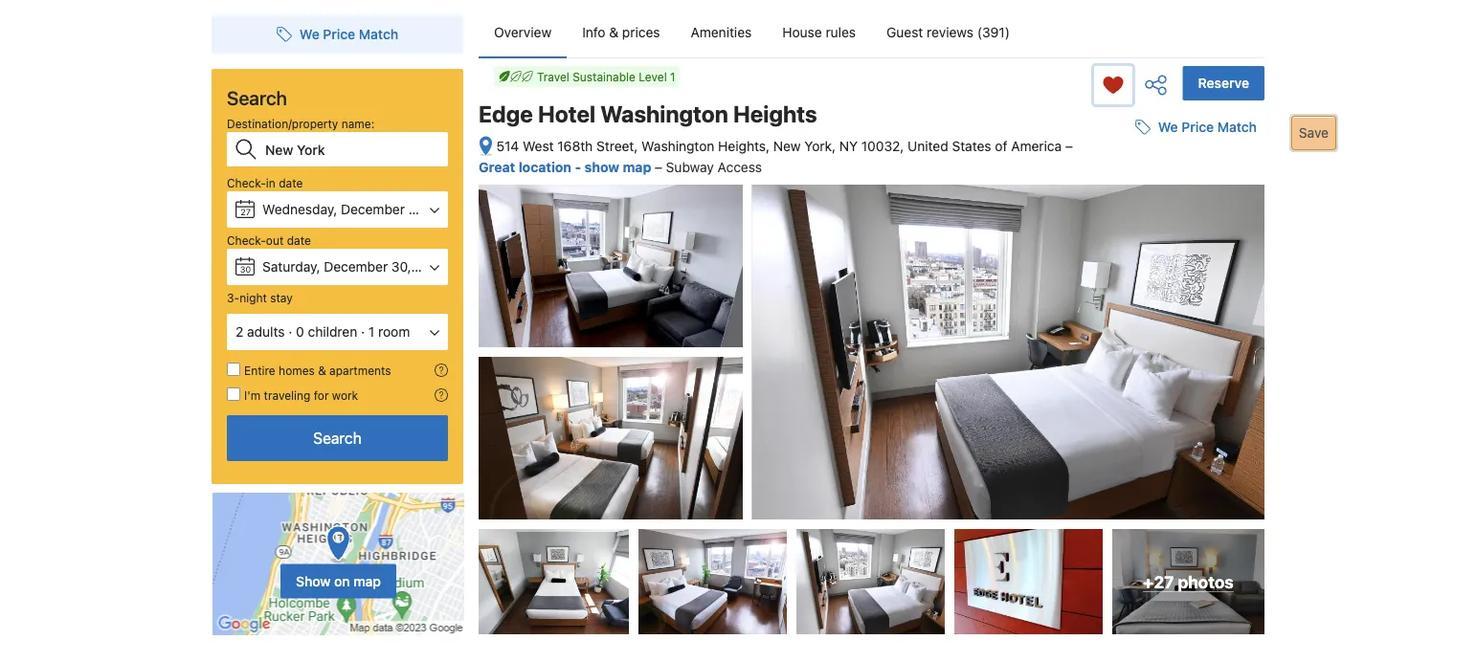 Task type: vqa. For each thing, say whether or not it's contained in the screenshot.
Check
no



Task type: describe. For each thing, give the bounding box(es) containing it.
1 horizontal spatial america
[[1162, 380, 1206, 393]]

show
[[585, 159, 620, 175]]

168th
[[558, 138, 593, 154]]

0
[[296, 324, 304, 340]]

level
[[639, 70, 667, 83]]

say,
[[1146, 295, 1168, 310]]

1 horizontal spatial we price match
[[1159, 119, 1258, 135]]

united states of america
[[1071, 380, 1206, 393]]

guest
[[887, 24, 924, 40]]

on
[[334, 574, 350, 590]]

travel
[[537, 70, 570, 83]]

i'm
[[244, 389, 261, 402]]

if
[[1032, 310, 1039, 325]]

staff
[[1024, 430, 1057, 445]]

ny
[[840, 138, 858, 154]]

map inside 514 west 168th street, washington heights, new york, ny 10032, united states of america – great location - show map – subway access
[[623, 159, 652, 175]]

show on map
[[296, 574, 381, 590]]

+27 photos
[[1144, 572, 1234, 592]]

1 vertical spatial we price match button
[[1128, 110, 1265, 145]]

& inside info & prices "link"
[[609, 24, 619, 40]]

room
[[378, 324, 410, 340]]

that
[[1117, 265, 1140, 280]]

of for america
[[996, 138, 1008, 154]]

30
[[240, 264, 251, 274]]

3-
[[227, 291, 240, 305]]

photos
[[1178, 572, 1234, 592]]

map inside search section
[[354, 574, 381, 590]]

traveling
[[264, 389, 311, 402]]

1 vertical spatial united
[[1071, 380, 1107, 393]]

heights
[[734, 101, 818, 127]]

1 vertical spatial –
[[655, 159, 663, 175]]

1 · from the left
[[289, 324, 292, 340]]

1 horizontal spatial maid
[[1203, 265, 1231, 280]]

fresh
[[1099, 310, 1129, 325]]

street,
[[597, 138, 638, 154]]

30,
[[392, 259, 412, 275]]

they
[[1114, 295, 1142, 310]]

price inside search section
[[323, 26, 356, 42]]

very
[[1133, 207, 1166, 225]]

1 vertical spatial the
[[1032, 325, 1050, 340]]

house rules
[[783, 24, 856, 40]]

1 horizontal spatial we
[[1159, 119, 1179, 135]]

2023 for wednesday, december 27, 2023
[[430, 202, 463, 217]]

we price match inside search section
[[300, 26, 399, 42]]

you
[[1043, 310, 1064, 325]]

work
[[332, 389, 358, 402]]

united inside 514 west 168th street, washington heights, new york, ny 10032, united states of america – great location - show map – subway access
[[908, 138, 949, 154]]

very good 391 reviews
[[1133, 207, 1208, 239]]

i
[[1032, 265, 1035, 280]]

new
[[774, 138, 801, 154]]

0 horizontal spatial maid
[[1153, 325, 1182, 340]]

destination/property
[[227, 117, 338, 130]]

reviews inside very good 391 reviews
[[1167, 225, 1208, 239]]

we price match button inside search section
[[269, 17, 406, 52]]

prices
[[622, 24, 660, 40]]

we inside search section
[[300, 26, 320, 42]]

december for saturday,
[[324, 259, 388, 275]]

daily.
[[1077, 280, 1107, 295]]

i'm traveling for work
[[244, 389, 358, 402]]

scored 8.2 element
[[1215, 207, 1246, 238]]

west
[[523, 138, 554, 154]]

+27 photos link
[[1113, 530, 1265, 635]]

0 vertical spatial –
[[1066, 138, 1074, 154]]

391
[[1144, 225, 1163, 239]]

2 adults · 0 children · 1 room
[[236, 324, 410, 340]]

0 horizontal spatial reviews
[[927, 24, 974, 40]]

of for hotels
[[1170, 280, 1182, 295]]

children
[[308, 324, 358, 340]]

do
[[1065, 295, 1080, 310]]

0 vertical spatial washington
[[601, 101, 729, 127]]

hotel
[[538, 101, 596, 127]]

house rules link
[[767, 8, 872, 57]]

washington inside 514 west 168th street, washington heights, new york, ny 10032, united states of america – great location - show map – subway access
[[642, 138, 715, 154]]

amenities
[[691, 24, 752, 40]]

offered
[[1087, 325, 1129, 340]]

514
[[497, 138, 519, 154]]

check- for in
[[227, 176, 266, 190]]

know
[[1207, 295, 1237, 310]]

-
[[575, 159, 582, 175]]

entire
[[244, 364, 276, 377]]

service
[[1032, 280, 1074, 295]]

need
[[1067, 310, 1096, 325]]

save tooltip
[[1290, 114, 1339, 152]]

0 vertical spatial search
[[227, 86, 287, 109]]

a
[[1110, 280, 1119, 295]]

2
[[236, 324, 244, 340]]

show
[[296, 574, 331, 590]]

reserve
[[1199, 75, 1250, 91]]

in
[[266, 176, 276, 190]]

location
[[519, 159, 572, 175]]

apartments
[[330, 364, 391, 377]]

adults
[[247, 324, 285, 340]]

edge inside i liked the fact that there was maid service daily.  a number of hotels don't do that.  they say, let us know if you need fresh towels, etc.  but the edge offered full maid service.
[[1054, 325, 1083, 340]]

click to open map view image
[[479, 136, 493, 158]]

reserve button
[[1184, 66, 1265, 101]]

date for check-out date
[[287, 234, 311, 247]]

stay
[[270, 291, 293, 305]]

service.
[[1185, 325, 1230, 340]]

10032,
[[862, 138, 904, 154]]

previous image
[[1010, 298, 1022, 309]]

search button
[[227, 416, 448, 462]]

& inside search section
[[318, 364, 326, 377]]

next image
[[1248, 298, 1259, 309]]

that.
[[1084, 295, 1110, 310]]

0 horizontal spatial edge
[[479, 101, 533, 127]]

name:
[[342, 117, 375, 130]]

etc.
[[1177, 310, 1199, 325]]

wednesday,
[[262, 202, 337, 217]]

if you select this option, we'll show you popular business travel features like breakfast, wifi and free parking. image
[[435, 389, 448, 402]]

full
[[1132, 325, 1150, 340]]

sustainable
[[573, 70, 636, 83]]

america inside 514 west 168th street, washington heights, new york, ny 10032, united states of america – great location - show map – subway access
[[1012, 138, 1062, 154]]

guest reviews (391)
[[887, 24, 1010, 40]]

2023 for saturday, december 30, 2023
[[415, 259, 448, 275]]

info & prices
[[583, 24, 660, 40]]

guest reviews (391) link
[[872, 8, 1026, 57]]

great location - show map button
[[479, 159, 655, 175]]

states inside 514 west 168th street, washington heights, new york, ny 10032, united states of america – great location - show map – subway access
[[952, 138, 992, 154]]

rated very good element
[[1024, 204, 1208, 227]]

check-in date
[[227, 176, 303, 190]]



Task type: locate. For each thing, give the bounding box(es) containing it.
1 horizontal spatial ·
[[361, 324, 365, 340]]

reviews
[[927, 24, 974, 40], [1167, 225, 1208, 239]]

0 horizontal spatial match
[[359, 26, 399, 42]]

1 horizontal spatial –
[[1066, 138, 1074, 154]]

27,
[[409, 202, 427, 217]]

date right the in in the left of the page
[[279, 176, 303, 190]]

1 vertical spatial 2023
[[415, 259, 448, 275]]

– up rated very good element
[[1066, 138, 1074, 154]]

1 horizontal spatial match
[[1218, 119, 1258, 135]]

don't
[[1032, 295, 1062, 310]]

1 vertical spatial map
[[354, 574, 381, 590]]

· right children
[[361, 324, 365, 340]]

0 vertical spatial 1
[[671, 70, 676, 83]]

0 horizontal spatial &
[[318, 364, 326, 377]]

2 vertical spatial of
[[1148, 380, 1159, 393]]

entire homes & apartments
[[244, 364, 391, 377]]

map
[[623, 159, 652, 175], [354, 574, 381, 590]]

search section
[[204, 0, 471, 637]]

december left 27,
[[341, 202, 405, 217]]

we up destination/property name:
[[300, 26, 320, 42]]

check- for out
[[227, 234, 266, 247]]

homes
[[279, 364, 315, 377]]

0 vertical spatial we
[[300, 26, 320, 42]]

+27
[[1144, 572, 1175, 592]]

maid
[[1203, 265, 1231, 280], [1153, 325, 1182, 340]]

december left 30, at left top
[[324, 259, 388, 275]]

of inside 514 west 168th street, washington heights, new york, ny 10032, united states of america – great location - show map – subway access
[[996, 138, 1008, 154]]

1 inside button
[[369, 324, 375, 340]]

1 vertical spatial price
[[1182, 119, 1215, 135]]

1 horizontal spatial we price match button
[[1128, 110, 1265, 145]]

states right 10032, on the right top of the page
[[952, 138, 992, 154]]

0 horizontal spatial we price match
[[300, 26, 399, 42]]

8.2
[[1219, 213, 1242, 231]]

1 horizontal spatial search
[[313, 430, 362, 448]]

reviews left "(391)"
[[927, 24, 974, 40]]

destination/property name:
[[227, 117, 375, 130]]

edge down need on the right top of the page
[[1054, 325, 1083, 340]]

we'll show you stays where you can have the entire place to yourself image
[[435, 364, 448, 377], [435, 364, 448, 377]]

the
[[1069, 265, 1088, 280], [1032, 325, 1050, 340]]

edge hotel washington heights
[[479, 101, 818, 127]]

number
[[1122, 280, 1166, 295]]

i liked the fact that there was maid service daily.  a number of hotels don't do that.  they say, let us know if you need fresh towels, etc.  but the edge offered full maid service.
[[1032, 265, 1237, 340]]

1 vertical spatial america
[[1162, 380, 1206, 393]]

date for check-in date
[[279, 176, 303, 190]]

maid up hotels
[[1203, 265, 1231, 280]]

2 check- from the top
[[227, 234, 266, 247]]

0 vertical spatial maid
[[1203, 265, 1231, 280]]

0 horizontal spatial the
[[1032, 325, 1050, 340]]

york,
[[805, 138, 836, 154]]

0 horizontal spatial price
[[323, 26, 356, 42]]

patricia
[[1053, 361, 1093, 374]]

0 horizontal spatial america
[[1012, 138, 1062, 154]]

3-night stay
[[227, 291, 293, 305]]

& right the info
[[609, 24, 619, 40]]

&
[[609, 24, 619, 40], [318, 364, 326, 377]]

2 · from the left
[[361, 324, 365, 340]]

let
[[1172, 295, 1186, 310]]

2023 right 27,
[[430, 202, 463, 217]]

1 vertical spatial match
[[1218, 119, 1258, 135]]

1 vertical spatial december
[[324, 259, 388, 275]]

& up for
[[318, 364, 326, 377]]

america
[[1012, 138, 1062, 154], [1162, 380, 1206, 393]]

1 horizontal spatial 1
[[671, 70, 676, 83]]

united down patricia
[[1071, 380, 1107, 393]]

0 vertical spatial date
[[279, 176, 303, 190]]

maid down towels,
[[1153, 325, 1182, 340]]

0 vertical spatial price
[[323, 26, 356, 42]]

514 west 168th street, washington heights, new york, ny 10032, united states of america – great location - show map – subway access
[[479, 138, 1074, 175]]

0 horizontal spatial ·
[[289, 324, 292, 340]]

1 check- from the top
[[227, 176, 266, 190]]

heights,
[[719, 138, 770, 154]]

1 horizontal spatial states
[[1110, 380, 1145, 393]]

0 horizontal spatial of
[[996, 138, 1008, 154]]

was
[[1177, 265, 1200, 280]]

price
[[323, 26, 356, 42], [1182, 119, 1215, 135]]

0 horizontal spatial –
[[655, 159, 663, 175]]

info
[[583, 24, 606, 40]]

1 horizontal spatial reviews
[[1167, 225, 1208, 239]]

2023 right 30, at left top
[[415, 259, 448, 275]]

we price match button
[[269, 17, 406, 52], [1128, 110, 1265, 145]]

rules
[[826, 24, 856, 40]]

1 vertical spatial edge
[[1054, 325, 1083, 340]]

of
[[996, 138, 1008, 154], [1170, 280, 1182, 295], [1148, 380, 1159, 393]]

1 horizontal spatial map
[[623, 159, 652, 175]]

fact
[[1091, 265, 1114, 280]]

1 vertical spatial of
[[1170, 280, 1182, 295]]

1 vertical spatial check-
[[227, 234, 266, 247]]

but
[[1202, 310, 1222, 325]]

1 horizontal spatial &
[[609, 24, 619, 40]]

0 vertical spatial &
[[609, 24, 619, 40]]

0 vertical spatial check-
[[227, 176, 266, 190]]

the down the if at right top
[[1032, 325, 1050, 340]]

0 horizontal spatial search
[[227, 86, 287, 109]]

1 vertical spatial search
[[313, 430, 362, 448]]

0 horizontal spatial states
[[952, 138, 992, 154]]

washington up subway at the top left of page
[[642, 138, 715, 154]]

1 horizontal spatial the
[[1069, 265, 1088, 280]]

price down reserve button at the right top
[[1182, 119, 1215, 135]]

we price match
[[300, 26, 399, 42], [1159, 119, 1258, 135]]

0 horizontal spatial 1
[[369, 324, 375, 340]]

9.2
[[1220, 429, 1242, 447]]

subway
[[666, 159, 714, 175]]

night
[[240, 291, 267, 305]]

map right on
[[354, 574, 381, 590]]

1 vertical spatial reviews
[[1167, 225, 1208, 239]]

price up name:
[[323, 26, 356, 42]]

check- down 27
[[227, 234, 266, 247]]

Where are you going? field
[[258, 132, 448, 167]]

there
[[1143, 265, 1174, 280]]

of inside i liked the fact that there was maid service daily.  a number of hotels don't do that.  they say, let us know if you need fresh towels, etc.  but the edge offered full maid service.
[[1170, 280, 1182, 295]]

– left subway at the top left of page
[[655, 159, 663, 175]]

saturday, december 30, 2023
[[262, 259, 448, 275]]

0 vertical spatial the
[[1069, 265, 1088, 280]]

we price match up name:
[[300, 26, 399, 42]]

match
[[359, 26, 399, 42], [1218, 119, 1258, 135]]

2023
[[430, 202, 463, 217], [415, 259, 448, 275]]

1 vertical spatial we
[[1159, 119, 1179, 135]]

0 vertical spatial reviews
[[927, 24, 974, 40]]

0 vertical spatial of
[[996, 138, 1008, 154]]

0 vertical spatial december
[[341, 202, 405, 217]]

match down reserve button at the right top
[[1218, 119, 1258, 135]]

0 horizontal spatial we price match button
[[269, 17, 406, 52]]

1 horizontal spatial price
[[1182, 119, 1215, 135]]

2 horizontal spatial of
[[1170, 280, 1182, 295]]

1 left room
[[369, 324, 375, 340]]

states
[[952, 138, 992, 154], [1110, 380, 1145, 393]]

0 vertical spatial united
[[908, 138, 949, 154]]

1 right level
[[671, 70, 676, 83]]

1 vertical spatial date
[[287, 234, 311, 247]]

for
[[314, 389, 329, 402]]

search inside button
[[313, 430, 362, 448]]

check-
[[227, 176, 266, 190], [227, 234, 266, 247]]

edge
[[479, 101, 533, 127], [1054, 325, 1083, 340]]

0 vertical spatial states
[[952, 138, 992, 154]]

1 vertical spatial &
[[318, 364, 326, 377]]

we up very
[[1159, 119, 1179, 135]]

0 horizontal spatial map
[[354, 574, 381, 590]]

0 vertical spatial we price match button
[[269, 17, 406, 52]]

show on map button
[[212, 492, 465, 637], [281, 565, 396, 599]]

2 adults · 0 children · 1 room button
[[227, 314, 448, 351]]

december for wednesday,
[[341, 202, 405, 217]]

1 vertical spatial washington
[[642, 138, 715, 154]]

0 horizontal spatial we
[[300, 26, 320, 42]]

27
[[240, 207, 251, 217]]

we price match button up name:
[[269, 17, 406, 52]]

access
[[718, 159, 762, 175]]

good
[[1169, 207, 1208, 225]]

0 vertical spatial we price match
[[300, 26, 399, 42]]

towels,
[[1132, 310, 1173, 325]]

1 vertical spatial states
[[1110, 380, 1145, 393]]

0 vertical spatial match
[[359, 26, 399, 42]]

us
[[1189, 295, 1203, 310]]

info & prices link
[[567, 8, 676, 57]]

search down work
[[313, 430, 362, 448]]

house
[[783, 24, 822, 40]]

1 vertical spatial maid
[[1153, 325, 1182, 340]]

out
[[266, 234, 284, 247]]

· left the 0
[[289, 324, 292, 340]]

reviews down good
[[1167, 225, 1208, 239]]

0 vertical spatial america
[[1012, 138, 1062, 154]]

amenities link
[[676, 8, 767, 57]]

united right 10032, on the right top of the page
[[908, 138, 949, 154]]

0 vertical spatial 2023
[[430, 202, 463, 217]]

the up daily.
[[1069, 265, 1088, 280]]

great
[[479, 159, 516, 175]]

wednesday, december 27, 2023
[[262, 202, 463, 217]]

match inside search section
[[359, 26, 399, 42]]

edge up 514
[[479, 101, 533, 127]]

date right out
[[287, 234, 311, 247]]

search up destination/property
[[227, 86, 287, 109]]

washington down level
[[601, 101, 729, 127]]

if you select this option, we'll show you popular business travel features like breakfast, wifi and free parking. image
[[435, 389, 448, 402]]

states down full
[[1110, 380, 1145, 393]]

1 vertical spatial we price match
[[1159, 119, 1258, 135]]

scored 9.2 element
[[1215, 423, 1246, 453]]

1 horizontal spatial edge
[[1054, 325, 1083, 340]]

1 horizontal spatial united
[[1071, 380, 1107, 393]]

we price match button down reserve button at the right top
[[1128, 110, 1265, 145]]

1 horizontal spatial of
[[1148, 380, 1159, 393]]

match up name:
[[359, 26, 399, 42]]

map down street,
[[623, 159, 652, 175]]

liked
[[1038, 265, 1065, 280]]

0 vertical spatial map
[[623, 159, 652, 175]]

check-out date
[[227, 234, 311, 247]]

–
[[1066, 138, 1074, 154], [655, 159, 663, 175]]

overview link
[[479, 8, 567, 57]]

0 vertical spatial edge
[[479, 101, 533, 127]]

check- up 27
[[227, 176, 266, 190]]

overview
[[494, 24, 552, 40]]

1 vertical spatial 1
[[369, 324, 375, 340]]

0 horizontal spatial united
[[908, 138, 949, 154]]

we price match down reserve button at the right top
[[1159, 119, 1258, 135]]



